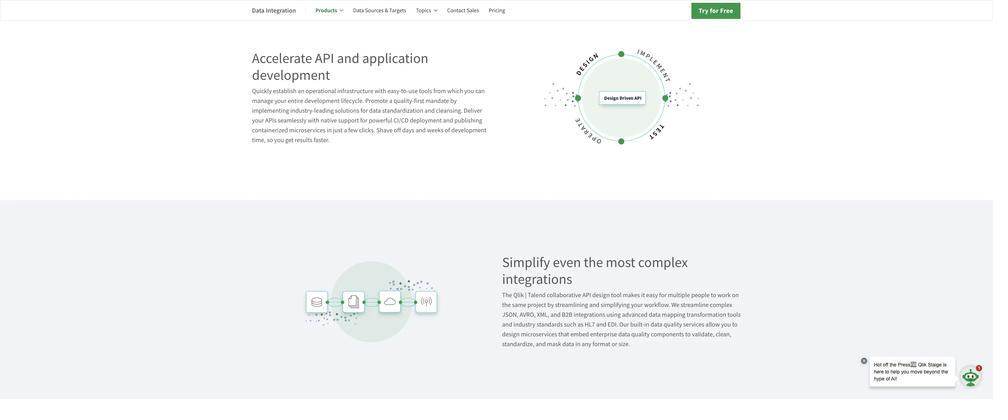 Task type: locate. For each thing, give the bounding box(es) containing it.
most
[[606, 254, 636, 272]]

topics link
[[416, 2, 438, 19]]

industry-
[[290, 107, 314, 115]]

0 horizontal spatial complex
[[638, 254, 688, 272]]

tools up first
[[419, 87, 432, 95]]

2 horizontal spatial your
[[631, 301, 643, 309]]

by inside the accelerate api and application development quickly establish an operational infrastructure with easy-to-use tools from which you can manage your entire development lifecycle. promote a quality-first mandate by implementing industry-leading solutions for data standardization and cleansing. deliver your apis seamlessly with native support for powerful ci/cd deployment and publishing containerized microservices in just a few clicks. shave off days and weeks of development time, so you get results faster.
[[450, 97, 457, 105]]

quality down mapping
[[664, 321, 682, 329]]

using
[[607, 311, 621, 319]]

1 vertical spatial development
[[305, 97, 340, 105]]

2 vertical spatial to
[[685, 331, 691, 339]]

tools down on
[[728, 311, 741, 319]]

an
[[298, 87, 304, 95]]

you up clean,
[[721, 321, 731, 329]]

products link
[[316, 2, 343, 19]]

leading
[[314, 107, 334, 115]]

1 horizontal spatial api
[[583, 292, 591, 300]]

development down publishing
[[451, 127, 487, 135]]

2 horizontal spatial in
[[645, 321, 650, 329]]

data down workflow.
[[649, 311, 661, 319]]

integrations up talend
[[502, 271, 572, 288]]

data down 'promote'
[[369, 107, 381, 115]]

integrations
[[502, 271, 572, 288], [574, 311, 605, 319]]

api inside simplify even the most complex integrations the qlik | talend collaborative api design tool makes it easy for multiple people to work on the same project by streamlining and simplifying your workflow. we streamline complex json, avro, xml, and b2b integrations using advanced data mapping transformation tools and industry standards such as hl7 and edi. our built-in data quality services allow you to design microservices that embed enterprise data quality components to validate, clean, standardize, and mask data in any format or size.
[[583, 292, 591, 300]]

0 horizontal spatial in
[[327, 127, 332, 135]]

2 vertical spatial your
[[631, 301, 643, 309]]

design up standardize,
[[502, 331, 520, 339]]

tools
[[419, 87, 432, 95], [728, 311, 741, 319]]

and up infrastructure
[[337, 50, 360, 67]]

api up streamlining
[[583, 292, 591, 300]]

such
[[564, 321, 576, 329]]

1 vertical spatial with
[[308, 117, 319, 125]]

1 vertical spatial to
[[732, 321, 738, 329]]

get
[[285, 136, 294, 144]]

streamline
[[681, 301, 709, 309]]

1 vertical spatial quality
[[632, 331, 650, 339]]

days
[[402, 127, 415, 135]]

in
[[327, 127, 332, 135], [645, 321, 650, 329], [576, 341, 581, 349]]

1 vertical spatial in
[[645, 321, 650, 329]]

0 horizontal spatial quality
[[632, 331, 650, 339]]

for right easy
[[659, 292, 667, 300]]

1 vertical spatial integrations
[[574, 311, 605, 319]]

standards
[[537, 321, 563, 329]]

contact
[[447, 7, 466, 14]]

2 horizontal spatial to
[[732, 321, 738, 329]]

2 horizontal spatial you
[[721, 321, 731, 329]]

microservices inside simplify even the most complex integrations the qlik | talend collaborative api design tool makes it easy for multiple people to work on the same project by streamlining and simplifying your workflow. we streamline complex json, avro, xml, and b2b integrations using advanced data mapping transformation tools and industry standards such as hl7 and edi. our built-in data quality services allow you to design microservices that embed enterprise data quality components to validate, clean, standardize, and mask data in any format or size.
[[521, 331, 557, 339]]

complex up easy
[[638, 254, 688, 272]]

data left integration
[[252, 6, 265, 15]]

development up the establish
[[252, 66, 330, 84]]

your inside simplify even the most complex integrations the qlik | talend collaborative api design tool makes it easy for multiple people to work on the same project by streamlining and simplifying your workflow. we streamline complex json, avro, xml, and b2b integrations using advanced data mapping transformation tools and industry standards such as hl7 and edi. our built-in data quality services allow you to design microservices that embed enterprise data quality components to validate, clean, standardize, and mask data in any format or size.
[[631, 301, 643, 309]]

your up advanced
[[631, 301, 643, 309]]

contact sales link
[[447, 2, 479, 19]]

0 vertical spatial design
[[592, 292, 610, 300]]

to right allow
[[732, 321, 738, 329]]

microservices up results at top
[[289, 127, 326, 135]]

we
[[672, 301, 680, 309]]

1 vertical spatial api
[[583, 292, 591, 300]]

xml,
[[537, 311, 549, 319]]

your
[[275, 97, 287, 105], [252, 117, 264, 125], [631, 301, 643, 309]]

0 vertical spatial the
[[584, 254, 603, 272]]

to
[[711, 292, 716, 300], [732, 321, 738, 329], [685, 331, 691, 339]]

2 vertical spatial in
[[576, 341, 581, 349]]

and up of
[[443, 117, 453, 125]]

1 horizontal spatial by
[[548, 301, 554, 309]]

in inside the accelerate api and application development quickly establish an operational infrastructure with easy-to-use tools from which you can manage your entire development lifecycle. promote a quality-first mandate by implementing industry-leading solutions for data standardization and cleansing. deliver your apis seamlessly with native support for powerful ci/cd deployment and publishing containerized microservices in just a few clicks. shave off days and weeks of development time, so you get results faster.
[[327, 127, 332, 135]]

0 vertical spatial you
[[464, 87, 474, 95]]

1 vertical spatial microservices
[[521, 331, 557, 339]]

1 vertical spatial your
[[252, 117, 264, 125]]

powerful
[[369, 117, 392, 125]]

data down our at the right of the page
[[618, 331, 630, 339]]

0 vertical spatial with
[[375, 87, 386, 95]]

streamlining
[[555, 301, 588, 309]]

and down json,
[[502, 321, 512, 329]]

data
[[252, 6, 265, 15], [353, 7, 364, 14]]

you left can
[[464, 87, 474, 95]]

integration
[[266, 6, 296, 15]]

data inside 'link'
[[353, 7, 364, 14]]

1 horizontal spatial microservices
[[521, 331, 557, 339]]

accelerate api and application development - qlik talend image
[[502, 24, 741, 172]]

0 vertical spatial by
[[450, 97, 457, 105]]

results
[[295, 136, 312, 144]]

in down advanced
[[645, 321, 650, 329]]

design left tool
[[592, 292, 610, 300]]

|
[[525, 292, 527, 300]]

integrations up the hl7
[[574, 311, 605, 319]]

api up operational
[[315, 50, 334, 67]]

infrastructure
[[337, 87, 373, 95]]

to down services
[[685, 331, 691, 339]]

data integration
[[252, 6, 296, 15]]

quality down the built-
[[632, 331, 650, 339]]

0 horizontal spatial api
[[315, 50, 334, 67]]

api
[[315, 50, 334, 67], [583, 292, 591, 300]]

1 horizontal spatial to
[[711, 292, 716, 300]]

tools inside simplify even the most complex integrations the qlik | talend collaborative api design tool makes it easy for multiple people to work on the same project by streamlining and simplifying your workflow. we streamline complex json, avro, xml, and b2b integrations using advanced data mapping transformation tools and industry standards such as hl7 and edi. our built-in data quality services allow you to design microservices that embed enterprise data quality components to validate, clean, standardize, and mask data in any format or size.
[[728, 311, 741, 319]]

a down 'easy-'
[[389, 97, 393, 105]]

1 horizontal spatial your
[[275, 97, 287, 105]]

collaborative
[[547, 292, 581, 300]]

sales
[[467, 7, 479, 14]]

0 horizontal spatial data
[[252, 6, 265, 15]]

for up clicks.
[[360, 117, 368, 125]]

1 vertical spatial by
[[548, 301, 554, 309]]

0 vertical spatial quality
[[664, 321, 682, 329]]

accelerate
[[252, 50, 312, 67]]

0 horizontal spatial microservices
[[289, 127, 326, 135]]

1 horizontal spatial data
[[353, 7, 364, 14]]

0 vertical spatial tools
[[419, 87, 432, 95]]

simplifying
[[601, 301, 630, 309]]

0 vertical spatial microservices
[[289, 127, 326, 135]]

with up 'promote'
[[375, 87, 386, 95]]

1 vertical spatial the
[[502, 301, 511, 309]]

to left work
[[711, 292, 716, 300]]

development
[[252, 66, 330, 84], [305, 97, 340, 105], [451, 127, 487, 135]]

0 horizontal spatial the
[[502, 301, 511, 309]]

sources
[[365, 7, 384, 14]]

you right so
[[274, 136, 284, 144]]

1 vertical spatial design
[[502, 331, 520, 339]]

deployment
[[410, 117, 442, 125]]

work
[[718, 292, 731, 300]]

mask
[[547, 341, 561, 349]]

json,
[[502, 311, 518, 319]]

0 vertical spatial in
[[327, 127, 332, 135]]

clean,
[[716, 331, 732, 339]]

data inside the accelerate api and application development quickly establish an operational infrastructure with easy-to-use tools from which you can manage your entire development lifecycle. promote a quality-first mandate by implementing industry-leading solutions for data standardization and cleansing. deliver your apis seamlessly with native support for powerful ci/cd deployment and publishing containerized microservices in just a few clicks. shave off days and weeks of development time, so you get results faster.
[[369, 107, 381, 115]]

and up deployment
[[425, 107, 435, 115]]

products
[[316, 7, 337, 14]]

0 horizontal spatial tools
[[419, 87, 432, 95]]

0 horizontal spatial by
[[450, 97, 457, 105]]

1 vertical spatial complex
[[710, 301, 732, 309]]

0 horizontal spatial a
[[344, 127, 347, 135]]

0 horizontal spatial integrations
[[502, 271, 572, 288]]

the right even
[[584, 254, 603, 272]]

development down operational
[[305, 97, 340, 105]]

services
[[683, 321, 705, 329]]

the
[[584, 254, 603, 272], [502, 301, 511, 309]]

1 horizontal spatial tools
[[728, 311, 741, 319]]

your left apis
[[252, 117, 264, 125]]

the down the at the right bottom of page
[[502, 301, 511, 309]]

1 vertical spatial you
[[274, 136, 284, 144]]

complex
[[638, 254, 688, 272], [710, 301, 732, 309]]

complex down work
[[710, 301, 732, 309]]

api inside the accelerate api and application development quickly establish an operational infrastructure with easy-to-use tools from which you can manage your entire development lifecycle. promote a quality-first mandate by implementing industry-leading solutions for data standardization and cleansing. deliver your apis seamlessly with native support for powerful ci/cd deployment and publishing containerized microservices in just a few clicks. shave off days and weeks of development time, so you get results faster.
[[315, 50, 334, 67]]

2 vertical spatial you
[[721, 321, 731, 329]]

and
[[337, 50, 360, 67], [425, 107, 435, 115], [443, 117, 453, 125], [416, 127, 426, 135], [589, 301, 600, 309], [551, 311, 561, 319], [502, 321, 512, 329], [596, 321, 607, 329], [536, 341, 546, 349]]

0 vertical spatial your
[[275, 97, 287, 105]]

with
[[375, 87, 386, 95], [308, 117, 319, 125]]

microservices down standards
[[521, 331, 557, 339]]

1 horizontal spatial with
[[375, 87, 386, 95]]

0 horizontal spatial you
[[274, 136, 284, 144]]

makes
[[623, 292, 640, 300]]

0 vertical spatial to
[[711, 292, 716, 300]]

hl7
[[585, 321, 595, 329]]

data left sources
[[353, 7, 364, 14]]

topics
[[416, 7, 431, 14]]

microservices
[[289, 127, 326, 135], [521, 331, 557, 339]]

you inside simplify even the most complex integrations the qlik | talend collaborative api design tool makes it easy for multiple people to work on the same project by streamlining and simplifying your workflow. we streamline complex json, avro, xml, and b2b integrations using advanced data mapping transformation tools and industry standards such as hl7 and edi. our built-in data quality services allow you to design microservices that embed enterprise data quality components to validate, clean, standardize, and mask data in any format or size.
[[721, 321, 731, 329]]

for right try
[[710, 6, 719, 15]]

from
[[433, 87, 446, 95]]

in left any
[[576, 341, 581, 349]]

with down leading
[[308, 117, 319, 125]]

1 vertical spatial tools
[[728, 311, 741, 319]]

by down which
[[450, 97, 457, 105]]

0 vertical spatial development
[[252, 66, 330, 84]]

microservices inside the accelerate api and application development quickly establish an operational infrastructure with easy-to-use tools from which you can manage your entire development lifecycle. promote a quality-first mandate by implementing industry-leading solutions for data standardization and cleansing. deliver your apis seamlessly with native support for powerful ci/cd deployment and publishing containerized microservices in just a few clicks. shave off days and weeks of development time, so you get results faster.
[[289, 127, 326, 135]]

0 vertical spatial api
[[315, 50, 334, 67]]

and left mask
[[536, 341, 546, 349]]

data
[[369, 107, 381, 115], [649, 311, 661, 319], [651, 321, 663, 329], [618, 331, 630, 339], [563, 341, 574, 349]]

multiple
[[668, 292, 690, 300]]

by
[[450, 97, 457, 105], [548, 301, 554, 309]]

standardize,
[[502, 341, 535, 349]]

try for free link
[[691, 3, 741, 19]]

workflow.
[[644, 301, 670, 309]]

allow
[[706, 321, 720, 329]]

avro,
[[520, 311, 536, 319]]

for
[[710, 6, 719, 15], [361, 107, 368, 115], [360, 117, 368, 125], [659, 292, 667, 300]]

support
[[338, 117, 359, 125]]

design
[[592, 292, 610, 300], [502, 331, 520, 339]]

1 vertical spatial a
[[344, 127, 347, 135]]

0 vertical spatial integrations
[[502, 271, 572, 288]]

data integration menu bar
[[252, 2, 515, 19]]

the
[[502, 292, 512, 300]]

1 horizontal spatial integrations
[[574, 311, 605, 319]]

0 vertical spatial complex
[[638, 254, 688, 272]]

of
[[445, 127, 450, 135]]

in left just
[[327, 127, 332, 135]]

1 horizontal spatial a
[[389, 97, 393, 105]]

a left the few
[[344, 127, 347, 135]]

by up xml,
[[548, 301, 554, 309]]

your down the establish
[[275, 97, 287, 105]]

establish
[[273, 87, 297, 95]]



Task type: describe. For each thing, give the bounding box(es) containing it.
built-
[[631, 321, 645, 329]]

lifecycle.
[[341, 97, 364, 105]]

implementing
[[252, 107, 289, 115]]

enterprise
[[590, 331, 617, 339]]

data up components
[[651, 321, 663, 329]]

time,
[[252, 136, 266, 144]]

entire
[[288, 97, 303, 105]]

try for free
[[699, 6, 733, 15]]

just
[[333, 127, 343, 135]]

to-
[[401, 87, 409, 95]]

cleansing.
[[436, 107, 463, 115]]

seamlessly
[[278, 117, 307, 125]]

clicks.
[[359, 127, 375, 135]]

standardization
[[382, 107, 423, 115]]

contact sales
[[447, 7, 479, 14]]

2 vertical spatial development
[[451, 127, 487, 135]]

mandate
[[426, 97, 449, 105]]

faster.
[[314, 136, 330, 144]]

size.
[[619, 341, 630, 349]]

tools inside the accelerate api and application development quickly establish an operational infrastructure with easy-to-use tools from which you can manage your entire development lifecycle. promote a quality-first mandate by implementing industry-leading solutions for data standardization and cleansing. deliver your apis seamlessly with native support for powerful ci/cd deployment and publishing containerized microservices in just a few clicks. shave off days and weeks of development time, so you get results faster.
[[419, 87, 432, 95]]

containerized
[[252, 127, 288, 135]]

tool
[[611, 292, 622, 300]]

industry
[[514, 321, 536, 329]]

1 horizontal spatial the
[[584, 254, 603, 272]]

native
[[321, 117, 337, 125]]

and up the hl7
[[589, 301, 600, 309]]

data sources & targets link
[[353, 2, 406, 19]]

even
[[553, 254, 581, 272]]

easy-
[[388, 87, 401, 95]]

first
[[414, 97, 424, 105]]

and down deployment
[[416, 127, 426, 135]]

on
[[732, 292, 739, 300]]

0 horizontal spatial design
[[502, 331, 520, 339]]

quality-
[[394, 97, 414, 105]]

try
[[699, 6, 709, 15]]

data for data sources & targets
[[353, 7, 364, 14]]

project
[[528, 301, 546, 309]]

any
[[582, 341, 591, 349]]

advanced
[[622, 311, 648, 319]]

simplify even the most complex integrations | qlik talend collaborative api design tool image
[[252, 228, 491, 376]]

that
[[559, 331, 569, 339]]

qlik
[[513, 292, 524, 300]]

same
[[512, 301, 526, 309]]

as
[[578, 321, 584, 329]]

apis
[[265, 117, 277, 125]]

and up standards
[[551, 311, 561, 319]]

use
[[409, 87, 418, 95]]

format
[[593, 341, 611, 349]]

0 vertical spatial a
[[389, 97, 393, 105]]

validate,
[[692, 331, 715, 339]]

1 horizontal spatial complex
[[710, 301, 732, 309]]

data sources & targets
[[353, 7, 406, 14]]

easy
[[646, 292, 658, 300]]

for inside simplify even the most complex integrations the qlik | talend collaborative api design tool makes it easy for multiple people to work on the same project by streamlining and simplifying your workflow. we streamline complex json, avro, xml, and b2b integrations using advanced data mapping transformation tools and industry standards such as hl7 and edi. our built-in data quality services allow you to design microservices that embed enterprise data quality components to validate, clean, standardize, and mask data in any format or size.
[[659, 292, 667, 300]]

&
[[385, 7, 388, 14]]

targets
[[389, 7, 406, 14]]

1 horizontal spatial in
[[576, 341, 581, 349]]

for down the lifecycle.
[[361, 107, 368, 115]]

embed
[[571, 331, 589, 339]]

accelerate api and application development quickly establish an operational infrastructure with easy-to-use tools from which you can manage your entire development lifecycle. promote a quality-first mandate by implementing industry-leading solutions for data standardization and cleansing. deliver your apis seamlessly with native support for powerful ci/cd deployment and publishing containerized microservices in just a few clicks. shave off days and weeks of development time, so you get results faster.
[[252, 50, 487, 144]]

talend
[[528, 292, 546, 300]]

1 horizontal spatial you
[[464, 87, 474, 95]]

by inside simplify even the most complex integrations the qlik | talend collaborative api design tool makes it easy for multiple people to work on the same project by streamlining and simplifying your workflow. we streamline complex json, avro, xml, and b2b integrations using advanced data mapping transformation tools and industry standards such as hl7 and edi. our built-in data quality services allow you to design microservices that embed enterprise data quality components to validate, clean, standardize, and mask data in any format or size.
[[548, 301, 554, 309]]

pricing
[[489, 7, 505, 14]]

weeks
[[427, 127, 444, 135]]

transformation
[[687, 311, 726, 319]]

1 horizontal spatial design
[[592, 292, 610, 300]]

publishing
[[455, 117, 482, 125]]

deliver
[[464, 107, 482, 115]]

0 horizontal spatial to
[[685, 331, 691, 339]]

edi.
[[608, 321, 618, 329]]

few
[[348, 127, 358, 135]]

ci/cd
[[394, 117, 409, 125]]

manage
[[252, 97, 273, 105]]

promote
[[365, 97, 388, 105]]

free
[[720, 6, 733, 15]]

mapping
[[662, 311, 686, 319]]

off
[[394, 127, 401, 135]]

simplify even the most complex integrations the qlik | talend collaborative api design tool makes it easy for multiple people to work on the same project by streamlining and simplifying your workflow. we streamline complex json, avro, xml, and b2b integrations using advanced data mapping transformation tools and industry standards such as hl7 and edi. our built-in data quality services allow you to design microservices that embed enterprise data quality components to validate, clean, standardize, and mask data in any format or size.
[[502, 254, 741, 349]]

b2b
[[562, 311, 573, 319]]

data for data integration
[[252, 6, 265, 15]]

0 horizontal spatial with
[[308, 117, 319, 125]]

shave
[[377, 127, 393, 135]]

and up enterprise
[[596, 321, 607, 329]]

pricing link
[[489, 2, 505, 19]]

1 horizontal spatial quality
[[664, 321, 682, 329]]

0 horizontal spatial your
[[252, 117, 264, 125]]

data down that
[[563, 341, 574, 349]]

our
[[619, 321, 629, 329]]

application
[[362, 50, 428, 67]]



Task type: vqa. For each thing, say whether or not it's contained in the screenshot.
the middle to
yes



